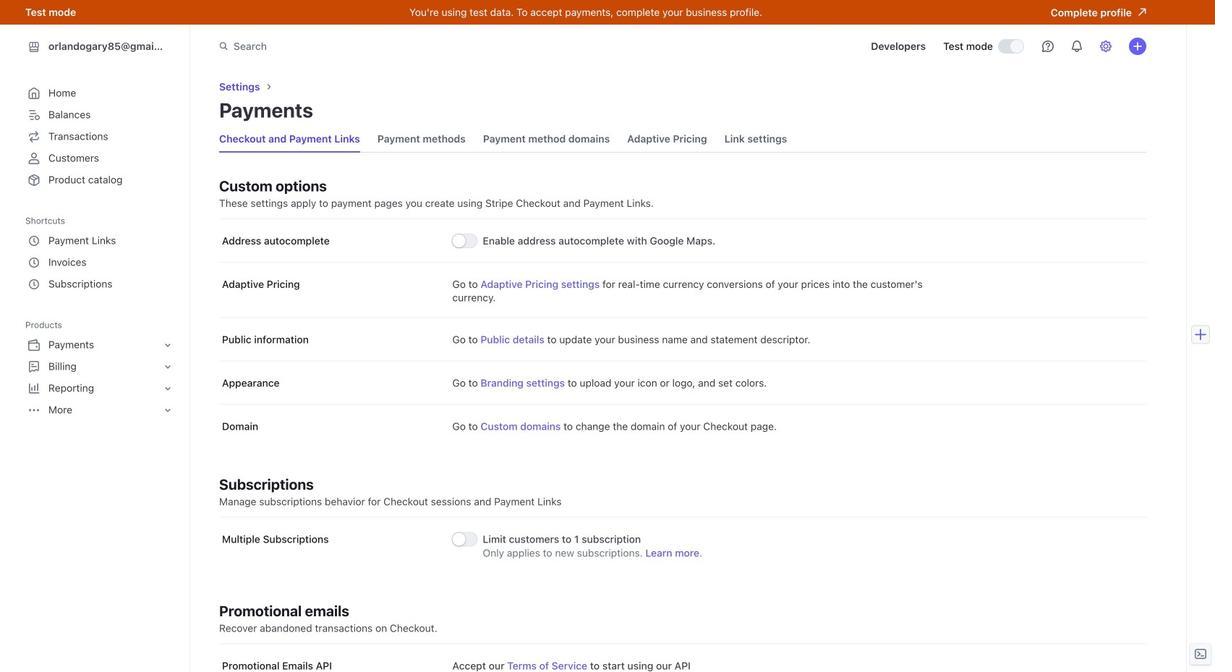 Task type: locate. For each thing, give the bounding box(es) containing it.
Test mode checkbox
[[1000, 40, 1024, 53]]

shortcuts element
[[25, 211, 175, 295], [25, 230, 175, 295]]

2 shortcuts element from the top
[[25, 230, 175, 295]]

products element
[[25, 316, 175, 421], [25, 334, 175, 421]]

1 shortcuts element from the top
[[25, 211, 175, 295]]

help image
[[1043, 41, 1055, 52]]

None search field
[[211, 33, 619, 60]]

core navigation links element
[[25, 83, 175, 191]]

Search text field
[[211, 33, 619, 60]]

tab list
[[219, 126, 788, 152]]



Task type: vqa. For each thing, say whether or not it's contained in the screenshot.
now
no



Task type: describe. For each thing, give the bounding box(es) containing it.
notifications image
[[1072, 41, 1083, 52]]

settings image
[[1101, 41, 1112, 52]]

2 products element from the top
[[25, 334, 175, 421]]

1 products element from the top
[[25, 316, 175, 421]]

shortcuts element for first products element from the top of the page
[[25, 230, 175, 295]]

shortcuts element for 1st products element from the bottom
[[25, 211, 175, 295]]



